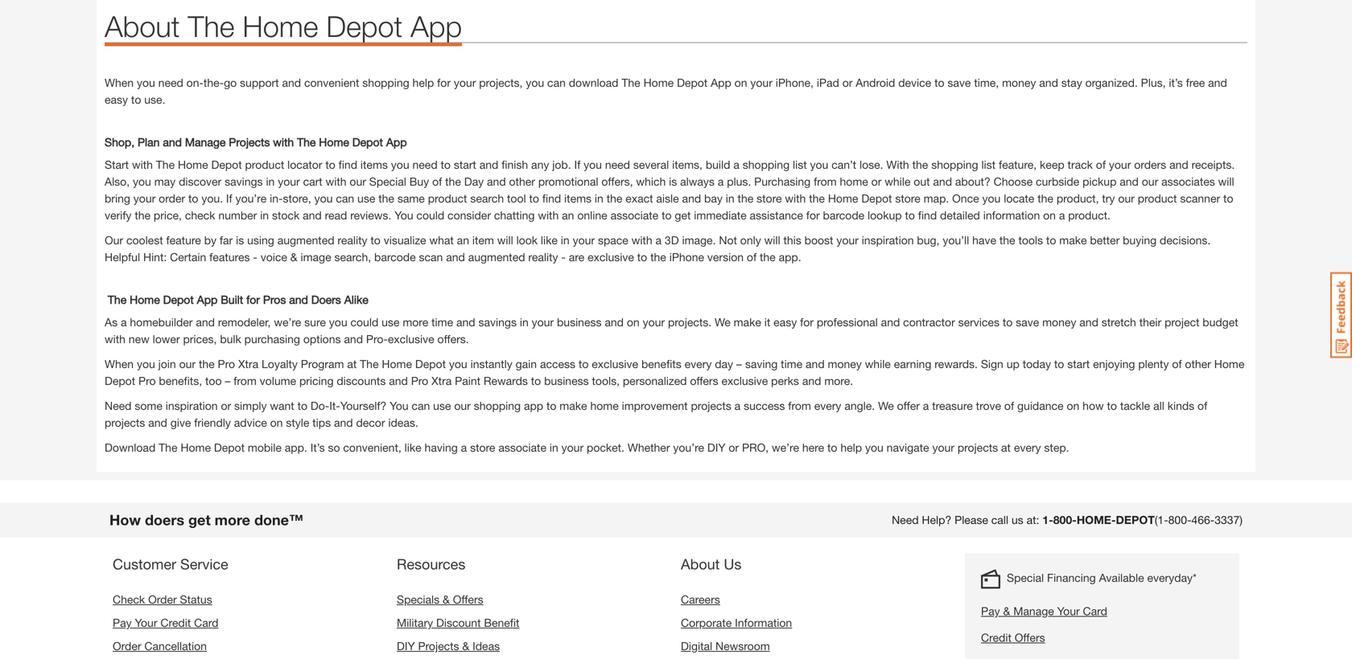 Task type: describe. For each thing, give the bounding box(es) containing it.
the down give
[[159, 441, 177, 455]]

simply
[[234, 399, 267, 413]]

1 vertical spatial xtra
[[431, 374, 452, 388]]

shopping inside the when you need on-the-go support and convenient shopping help for your projects, you can download the home depot app on your iphone, ipad or android device to save time, money and stay organized. plus, it's free and easy to use.
[[362, 76, 409, 89]]

1 horizontal spatial diy
[[707, 441, 726, 455]]

of inside when you join our the pro xtra loyalty program at the home depot you instantly gain access to exclusive benefits every day – saving time and money while earning rewards. sign up today to start enjoying plenty of other home depot pro benefits, too – from volume pricing discounts and pro xtra paint rewards to business tools, personalized offers exclusive perks and more.
[[1172, 358, 1182, 371]]

home up homebuilder
[[130, 293, 160, 306]]

plus,
[[1141, 76, 1166, 89]]

contractor
[[903, 316, 955, 329]]

3337)
[[1215, 514, 1243, 527]]

0 vertical spatial xtra
[[238, 358, 258, 371]]

you left may
[[133, 175, 151, 188]]

1 vertical spatial order
[[113, 640, 141, 653]]

instantly
[[470, 358, 512, 371]]

to right tools
[[1046, 234, 1056, 247]]

1 vertical spatial projects
[[105, 416, 145, 430]]

the down curbside
[[1038, 192, 1053, 205]]

an inside 'start with the home depot product locator to find items you need to start and finish any job. if you need several items, build a shopping list you can't lose. with the shopping list feature, keep track of your orders and receipts. also, you may discover savings in your cart with our special buy of the day and other promotional offers, which is always a plus. purchasing from home or while out and about? choose curbside pickup and our associates will bring your order to you. if you're in-store, you can use the same product search tool to find items in the exact aisle and bay in the store with the home depot store map. once you locate the product, try our product scanner to verify the price, check number in stock and read reviews. you could consider chatting with an online associate to get immediate assistance for barcode lookup to find detailed information on a product.'
[[562, 209, 574, 222]]

any
[[531, 158, 549, 171]]

0 horizontal spatial card
[[194, 617, 218, 630]]

0 vertical spatial –
[[736, 358, 742, 371]]

pay your credit card
[[113, 617, 218, 630]]

to down aisle
[[662, 209, 672, 222]]

version
[[707, 251, 744, 264]]

save inside as a homebuilder and remodeler, we're sure you could use more time and savings in your business and on your projects. we make it easy for professional and contractor services to save money and stretch their project budget with new lower prices, bulk purchasing options and pro-exclusive offers.
[[1016, 316, 1039, 329]]

home up support
[[243, 9, 318, 43]]

tools,
[[592, 374, 620, 388]]

home up discover
[[178, 158, 208, 171]]

time,
[[974, 76, 999, 89]]

is inside 'start with the home depot product locator to find items you need to start and finish any job. if you need several items, build a shopping list you can't lose. with the shopping list feature, keep track of your orders and receipts. also, you may discover savings in your cart with our special buy of the day and other promotional offers, which is always a plus. purchasing from home or while out and about? choose curbside pickup and our associates will bring your order to you. if you're in-store, you can use the same product search tool to find items in the exact aisle and bay in the store with the home depot store map. once you locate the product, try our product scanner to verify the price, check number in stock and read reviews. you could consider chatting with an online associate to get immediate assistance for barcode lookup to find detailed information on a product.'
[[669, 175, 677, 188]]

and up 'day'
[[479, 158, 498, 171]]

home inside the when you need on-the-go support and convenient shopping help for your projects, you can download the home depot app on your iphone, ipad or android device to save time, money and stay organized. plus, it's free and easy to use.
[[643, 76, 674, 89]]

pro,
[[742, 441, 769, 455]]

a inside the our coolest feature by far is using augmented reality to visualize what an item will look like in your space with a 3d image. not only will this boost your inspiration bug, you'll have the tools to make better buying decisions. helpful hint: certain features - voice & image search, barcode scan and augmented reality - are exclusive to the iphone version of the app.
[[656, 234, 662, 247]]

in left "pocket."
[[550, 441, 558, 455]]

your left iphone,
[[750, 76, 772, 89]]

our coolest feature by far is using augmented reality to visualize what an item will look like in your space with a 3d image. not only will this boost your inspiration bug, you'll have the tools to make better buying decisions. helpful hint: certain features - voice & image search, barcode scan and augmented reality - are exclusive to the iphone version of the app.
[[105, 234, 1217, 264]]

0 horizontal spatial like
[[405, 441, 421, 455]]

the up "out" at the right
[[912, 158, 928, 171]]

image
[[301, 251, 331, 264]]

1 list from the left
[[793, 158, 807, 171]]

day
[[464, 175, 484, 188]]

and up offers.
[[456, 316, 475, 329]]

and left "contractor"
[[881, 316, 900, 329]]

home down pro-
[[382, 358, 412, 371]]

0 horizontal spatial get
[[188, 512, 211, 529]]

to up check
[[188, 192, 198, 205]]

the down plus.
[[738, 192, 754, 205]]

in-
[[270, 192, 283, 205]]

the left 'day'
[[445, 175, 461, 188]]

of right the buy
[[432, 175, 442, 188]]

start inside when you join our the pro xtra loyalty program at the home depot you instantly gain access to exclusive benefits every day – saving time and money while earning rewards. sign up today to start enjoying plenty of other home depot pro benefits, too – from volume pricing discounts and pro xtra paint rewards to business tools, personalized offers exclusive perks and more.
[[1067, 358, 1090, 371]]

download the home depot mobile app. it's so convenient, like having a store associate in your pocket. whether you're diy or pro, we're here to help you navigate your projects at every step.
[[105, 441, 1069, 455]]

item
[[472, 234, 494, 247]]

0 vertical spatial find
[[339, 158, 357, 171]]

call
[[991, 514, 1008, 527]]

from inside 'start with the home depot product locator to find items you need to start and finish any job. if you need several items, build a shopping list you can't lose. with the shopping list feature, keep track of your orders and receipts. also, you may discover savings in your cart with our special buy of the day and other promotional offers, which is always a plus. purchasing from home or while out and about? choose curbside pickup and our associates will bring your order to you. if you're in-store, you can use the same product search tool to find items in the exact aisle and bay in the store with the home depot store map. once you locate the product, try our product scanner to verify the price, check number in stock and read reviews. you could consider chatting with an online associate to get immediate assistance for barcode lookup to find detailed information on a product.'
[[814, 175, 837, 188]]

with inside the our coolest feature by far is using augmented reality to visualize what an item will look like in your space with a 3d image. not only will this boost your inspiration bug, you'll have the tools to make better buying decisions. helpful hint: certain features - voice & image search, barcode scan and augmented reality - are exclusive to the iphone version of the app.
[[632, 234, 652, 247]]

0 horizontal spatial your
[[135, 617, 157, 630]]

2 vertical spatial find
[[918, 209, 937, 222]]

to left do-
[[297, 399, 307, 413]]

you down the about? on the right of page
[[982, 192, 1001, 205]]

check
[[185, 209, 215, 222]]

our
[[105, 234, 123, 247]]

in up the "in-"
[[266, 175, 275, 188]]

decisions.
[[1160, 234, 1211, 247]]

special inside 'start with the home depot product locator to find items you need to start and finish any job. if you need several items, build a shopping list you can't lose. with the shopping list feature, keep track of your orders and receipts. also, you may discover savings in your cart with our special buy of the day and other promotional offers, which is always a plus. purchasing from home or while out and about? choose curbside pickup and our associates will bring your order to you. if you're in-store, you can use the same product search tool to find items in the exact aisle and bay in the store with the home depot store map. once you locate the product, try our product scanner to verify the price, check number in stock and read reviews. you could consider chatting with an online associate to get immediate assistance for barcode lookup to find detailed information on a product.'
[[369, 175, 406, 188]]

corporate information link
[[681, 617, 792, 630]]

tips
[[312, 416, 331, 430]]

and left pro-
[[344, 333, 363, 346]]

homebuilder
[[130, 316, 193, 329]]

support
[[240, 76, 279, 89]]

1 horizontal spatial you're
[[673, 441, 704, 455]]

0 horizontal spatial store
[[470, 441, 495, 455]]

feedback link image
[[1330, 272, 1352, 359]]

to right here
[[827, 441, 837, 455]]

1 horizontal spatial card
[[1083, 605, 1107, 618]]

built
[[221, 293, 243, 306]]

about us
[[681, 556, 742, 573]]

1 horizontal spatial reality
[[528, 251, 558, 264]]

and down always
[[682, 192, 701, 205]]

iphone,
[[776, 76, 814, 89]]

on-
[[186, 76, 204, 89]]

shopping up purchasing on the right of page
[[743, 158, 790, 171]]

2 horizontal spatial projects
[[958, 441, 998, 455]]

or inside the when you need on-the-go support and convenient shopping help for your projects, you can download the home depot app on your iphone, ipad or android device to save time, money and stay organized. plus, it's free and easy to use.
[[842, 76, 853, 89]]

voice
[[261, 251, 287, 264]]

the up as
[[108, 293, 127, 306]]

and right pros
[[289, 293, 308, 306]]

projects.
[[668, 316, 712, 329]]

1 vertical spatial we're
[[772, 441, 799, 455]]

you down cart
[[314, 192, 333, 205]]

pickup
[[1083, 175, 1117, 188]]

the inside 'start with the home depot product locator to find items you need to start and finish any job. if you need several items, build a shopping list you can't lose. with the shopping list feature, keep track of your orders and receipts. also, you may discover savings in your cart with our special buy of the day and other promotional offers, which is always a plus. purchasing from home or while out and about? choose curbside pickup and our associates will bring your order to you. if you're in-store, you can use the same product search tool to find items in the exact aisle and bay in the store with the home depot store map. once you locate the product, try our product scanner to verify the price, check number in stock and read reviews. you could consider chatting with an online associate to get immediate assistance for barcode lookup to find detailed information on a product.'
[[156, 158, 175, 171]]

to right access
[[579, 358, 589, 371]]

look
[[516, 234, 538, 247]]

for right built
[[246, 293, 260, 306]]

home inside need some inspiration or simply want to do-it-yourself? you can use our shopping app to make home improvement projects a success from every angle. we offer a treasure trove of guidance on how to tackle all kinds of projects and give friendly advice on style tips and decor ideas.
[[590, 399, 619, 413]]

credit offers link
[[981, 630, 1197, 647]]

tools
[[1018, 234, 1043, 247]]

or inside 'start with the home depot product locator to find items you need to start and finish any job. if you need several items, build a shopping list you can't lose. with the shopping list feature, keep track of your orders and receipts. also, you may discover savings in your cart with our special buy of the day and other promotional offers, which is always a plus. purchasing from home or while out and about? choose curbside pickup and our associates will bring your order to you. if you're in-store, you can use the same product search tool to find items in the exact aisle and bay in the store with the home depot store map. once you locate the product, try our product scanner to verify the price, check number in stock and read reviews. you could consider chatting with an online associate to get immediate assistance for barcode lookup to find detailed information on a product.'
[[871, 175, 882, 188]]

your left projects.
[[643, 316, 665, 329]]

in up "online"
[[595, 192, 603, 205]]

buying
[[1123, 234, 1157, 247]]

always
[[680, 175, 715, 188]]

can inside need some inspiration or simply want to do-it-yourself? you can use our shopping app to make home improvement projects a success from every angle. we offer a treasure trove of guidance on how to tackle all kinds of projects and give friendly advice on style tips and decor ideas.
[[412, 399, 430, 413]]

and left stretch
[[1079, 316, 1098, 329]]

save inside the when you need on-the-go support and convenient shopping help for your projects, you can download the home depot app on your iphone, ipad or android device to save time, money and stay organized. plus, it's free and easy to use.
[[948, 76, 971, 89]]

an inside the our coolest feature by far is using augmented reality to visualize what an item will look like in your space with a 3d image. not only will this boost your inspiration bug, you'll have the tools to make better buying decisions. helpful hint: certain features - voice & image search, barcode scan and augmented reality - are exclusive to the iphone version of the app.
[[457, 234, 469, 247]]

depot inside the when you need on-the-go support and convenient shopping help for your projects, you can download the home depot app on your iphone, ipad or android device to save time, money and stay organized. plus, it's free and easy to use.
[[677, 76, 708, 89]]

and up "search"
[[487, 175, 506, 188]]

treasure
[[932, 399, 973, 413]]

1 horizontal spatial product
[[428, 192, 467, 205]]

receipts.
[[1192, 158, 1235, 171]]

pay & manage your card
[[981, 605, 1107, 618]]

1 vertical spatial special
[[1007, 572, 1044, 585]]

the home depot app built for pros and doers alike
[[105, 293, 372, 306]]

make inside need some inspiration or simply want to do-it-yourself? you can use our shopping app to make home improvement projects a success from every angle. we offer a treasure trove of guidance on how to tackle all kinds of projects and give friendly advice on style tips and decor ideas.
[[560, 399, 587, 413]]

is inside the our coolest feature by far is using augmented reality to visualize what an item will look like in your space with a 3d image. not only will this boost your inspiration bug, you'll have the tools to make better buying decisions. helpful hint: certain features - voice & image search, barcode scan and augmented reality - are exclusive to the iphone version of the app.
[[236, 234, 244, 247]]

careers link
[[681, 593, 720, 607]]

other inside 'start with the home depot product locator to find items you need to start and finish any job. if you need several items, build a shopping list you can't lose. with the shopping list feature, keep track of your orders and receipts. also, you may discover savings in your cart with our special buy of the day and other promotional offers, which is always a plus. purchasing from home or while out and about? choose curbside pickup and our associates will bring your order to you. if you're in-store, you can use the same product search tool to find items in the exact aisle and bay in the store with the home depot store map. once you locate the product, try our product scanner to verify the price, check number in stock and read reviews. you could consider chatting with an online associate to get immediate assistance for barcode lookup to find detailed information on a product.'
[[509, 175, 535, 188]]

sign
[[981, 358, 1003, 371]]

in inside the our coolest feature by far is using augmented reality to visualize what an item will look like in your space with a 3d image. not only will this boost your inspiration bug, you'll have the tools to make better buying decisions. helpful hint: certain features - voice & image search, barcode scan and augmented reality - are exclusive to the iphone version of the app.
[[561, 234, 570, 247]]

bug,
[[917, 234, 940, 247]]

you right "projects,"
[[526, 76, 544, 89]]

store,
[[283, 192, 311, 205]]

the down 'offers,'
[[607, 192, 622, 205]]

us
[[1012, 514, 1023, 527]]

scan
[[419, 251, 443, 264]]

to down gain
[[531, 374, 541, 388]]

money inside as a homebuilder and remodeler, we're sure you could use more time and savings in your business and on your projects. we make it easy for professional and contractor services to save money and stretch their project budget with new lower prices, bulk purchasing options and pro-exclusive offers.
[[1042, 316, 1076, 329]]

detailed
[[940, 209, 980, 222]]

0 vertical spatial offers
[[453, 593, 483, 607]]

from inside need some inspiration or simply want to do-it-yourself? you can use our shopping app to make home improvement projects a success from every angle. we offer a treasure trove of guidance on how to tackle all kinds of projects and give friendly advice on style tips and decor ideas.
[[788, 399, 811, 413]]

0 horizontal spatial items
[[360, 158, 388, 171]]

business inside as a homebuilder and remodeler, we're sure you could use more time and savings in your business and on your projects. we make it easy for professional and contractor services to save money and stretch their project budget with new lower prices, bulk purchasing options and pro-exclusive offers.
[[557, 316, 602, 329]]

from inside when you join our the pro xtra loyalty program at the home depot you instantly gain access to exclusive benefits every day – saving time and money while earning rewards. sign up today to start enjoying plenty of other home depot pro benefits, too – from volume pricing discounts and pro xtra paint rewards to business tools, personalized offers exclusive perks and more.
[[234, 374, 257, 388]]

customer service
[[113, 556, 228, 573]]

you up paint
[[449, 358, 467, 371]]

please
[[955, 514, 988, 527]]

0 horizontal spatial pro
[[138, 374, 156, 388]]

check
[[113, 593, 145, 607]]

military discount benefit
[[397, 617, 519, 630]]

time inside when you join our the pro xtra loyalty program at the home depot you instantly gain access to exclusive benefits every day – saving time and money while earning rewards. sign up today to start enjoying plenty of other home depot pro benefits, too – from volume pricing discounts and pro xtra paint rewards to business tools, personalized offers exclusive perks and more.
[[781, 358, 802, 371]]

the right verify
[[135, 209, 151, 222]]

you up promotional
[[584, 158, 602, 171]]

on inside as a homebuilder and remodeler, we're sure you could use more time and savings in your business and on your projects. we make it easy for professional and contractor services to save money and stretch their project budget with new lower prices, bulk purchasing options and pro-exclusive offers.
[[627, 316, 640, 329]]

and down some
[[148, 416, 167, 430]]

purchasing
[[754, 175, 811, 188]]

and down "it-" at the bottom left
[[334, 416, 353, 430]]

start inside 'start with the home depot product locator to find items you need to start and finish any job. if you need several items, build a shopping list you can't lose. with the shopping list feature, keep track of your orders and receipts. also, you may discover savings in your cart with our special buy of the day and other promotional offers, which is always a plus. purchasing from home or while out and about? choose curbside pickup and our associates will bring your order to you. if you're in-store, you can use the same product search tool to find items in the exact aisle and bay in the store with the home depot store map. once you locate the product, try our product scanner to verify the price, check number in stock and read reviews. you could consider chatting with an online associate to get immediate assistance for barcode lookup to find detailed information on a product.'
[[454, 158, 476, 171]]

how
[[1083, 399, 1104, 413]]

benefits,
[[159, 374, 202, 388]]

it's
[[310, 441, 325, 455]]

a down the product,
[[1059, 209, 1065, 222]]

1 vertical spatial offers
[[1015, 632, 1045, 645]]

every inside need some inspiration or simply want to do-it-yourself? you can use our shopping app to make home improvement projects a success from every angle. we offer a treasure trove of guidance on how to tackle all kinds of projects and give friendly advice on style tips and decor ideas.
[[814, 399, 841, 413]]

home down budget
[[1214, 358, 1244, 371]]

use inside 'start with the home depot product locator to find items you need to start and finish any job. if you need several items, build a shopping list you can't lose. with the shopping list feature, keep track of your orders and receipts. also, you may discover savings in your cart with our special buy of the day and other promotional offers, which is always a plus. purchasing from home or while out and about? choose curbside pickup and our associates will bring your order to you. if you're in-store, you can use the same product search tool to find items in the exact aisle and bay in the store with the home depot store map. once you locate the product, try our product scanner to verify the price, check number in stock and read reviews. you could consider chatting with an online associate to get immediate assistance for barcode lookup to find detailed information on a product.'
[[357, 192, 375, 205]]

or inside need some inspiration or simply want to do-it-yourself? you can use our shopping app to make home improvement projects a success from every angle. we offer a treasure trove of guidance on how to tackle all kinds of projects and give friendly advice on style tips and decor ideas.
[[221, 399, 231, 413]]

the up the-
[[188, 9, 235, 43]]

0 vertical spatial manage
[[185, 135, 226, 149]]

help?
[[922, 514, 951, 527]]

need for need help? please call us at: 1-800-home-depot (1-800-466-3337)
[[892, 514, 919, 527]]

a inside as a homebuilder and remodeler, we're sure you could use more time and savings in your business and on your projects. we make it easy for professional and contractor services to save money and stretch their project budget with new lower prices, bulk purchasing options and pro-exclusive offers.
[[121, 316, 127, 329]]

1 horizontal spatial pro
[[218, 358, 235, 371]]

a up plus.
[[733, 158, 739, 171]]

and right support
[[282, 76, 301, 89]]

also,
[[105, 175, 130, 188]]

and right 'free'
[[1208, 76, 1227, 89]]

information
[[983, 209, 1040, 222]]

price,
[[154, 209, 182, 222]]

0 vertical spatial if
[[574, 158, 580, 171]]

1 horizontal spatial credit
[[981, 632, 1012, 645]]

order cancellation link
[[113, 640, 207, 653]]

hint:
[[143, 251, 167, 264]]

2 horizontal spatial store
[[895, 192, 920, 205]]

to up consider
[[441, 158, 451, 171]]

1 horizontal spatial projects
[[418, 640, 459, 653]]

your up store, on the top
[[278, 175, 300, 188]]

0 vertical spatial reality
[[338, 234, 367, 247]]

the up locator
[[297, 135, 316, 149]]

here
[[802, 441, 824, 455]]

0 vertical spatial augmented
[[277, 234, 334, 247]]

you inside need some inspiration or simply want to do-it-yourself? you can use our shopping app to make home improvement projects a success from every angle. we offer a treasure trove of guidance on how to tackle all kinds of projects and give friendly advice on style tips and decor ideas.
[[390, 399, 408, 413]]

on inside the when you need on-the-go support and convenient shopping help for your projects, you can download the home depot app on your iphone, ipad or android device to save time, money and stay organized. plus, it's free and easy to use.
[[734, 76, 747, 89]]

466-
[[1191, 514, 1215, 527]]

assistance
[[750, 209, 803, 222]]

help inside the when you need on-the-go support and convenient shopping help for your projects, you can download the home depot app on your iphone, ipad or android device to save time, money and stay organized. plus, it's free and easy to use.
[[412, 76, 434, 89]]

app inside the when you need on-the-go support and convenient shopping help for your projects, you can download the home depot app on your iphone, ipad or android device to save time, money and stay organized. plus, it's free and easy to use.
[[711, 76, 731, 89]]

1 vertical spatial at
[[1001, 441, 1011, 455]]

your up access
[[532, 316, 554, 329]]

a down build at the right
[[718, 175, 724, 188]]

a right offer
[[923, 399, 929, 413]]

your down may
[[133, 192, 156, 205]]

like inside the our coolest feature by far is using augmented reality to visualize what an item will look like in your space with a 3d image. not only will this boost your inspiration bug, you'll have the tools to make better buying decisions. helpful hint: certain features - voice & image search, barcode scan and augmented reality - are exclusive to the iphone version of the app.
[[541, 234, 558, 247]]

finish
[[502, 158, 528, 171]]

home down give
[[181, 441, 211, 455]]

which
[[636, 175, 666, 188]]

home up locator
[[319, 135, 349, 149]]

0 vertical spatial projects
[[691, 399, 731, 413]]

of right trove
[[1004, 399, 1014, 413]]

information
[[735, 617, 792, 630]]

to right app on the left bottom of the page
[[546, 399, 556, 413]]

0 horizontal spatial associate
[[498, 441, 546, 455]]

bring
[[105, 192, 130, 205]]

the down only
[[760, 251, 776, 264]]

with right cart
[[326, 175, 346, 188]]

discounts
[[337, 374, 386, 388]]

0 horizontal spatial projects
[[229, 135, 270, 149]]

2 horizontal spatial need
[[605, 158, 630, 171]]

easy inside the when you need on-the-go support and convenient shopping help for your projects, you can download the home depot app on your iphone, ipad or android device to save time, money and stay organized. plus, it's free and easy to use.
[[105, 93, 128, 106]]

as
[[105, 316, 118, 329]]

the down 3d
[[650, 251, 666, 264]]

paint
[[455, 374, 481, 388]]

on down want
[[270, 416, 283, 430]]

same
[[397, 192, 425, 205]]

our up reviews.
[[350, 175, 366, 188]]

for inside the when you need on-the-go support and convenient shopping help for your projects, you can download the home depot app on your iphone, ipad or android device to save time, money and stay organized. plus, it's free and easy to use.
[[437, 76, 451, 89]]

the up reviews.
[[378, 192, 394, 205]]

you up use.
[[137, 76, 155, 89]]

perks
[[771, 374, 799, 388]]

2 800- from the left
[[1168, 514, 1191, 527]]

1 horizontal spatial your
[[1057, 605, 1080, 618]]

1 horizontal spatial order
[[148, 593, 177, 607]]

and up map.
[[933, 175, 952, 188]]

bulk
[[220, 333, 241, 346]]

to inside as a homebuilder and remodeler, we're sure you could use more time and savings in your business and on your projects. we make it easy for professional and contractor services to save money and stretch their project budget with new lower prices, bulk purchasing options and pro-exclusive offers.
[[1003, 316, 1013, 329]]

with inside as a homebuilder and remodeler, we're sure you could use more time and savings in your business and on your projects. we make it easy for professional and contractor services to save money and stretch their project budget with new lower prices, bulk purchasing options and pro-exclusive offers.
[[105, 333, 125, 346]]

with right chatting at the top of the page
[[538, 209, 559, 222]]

1 horizontal spatial will
[[764, 234, 780, 247]]

immediate
[[694, 209, 747, 222]]

our inside need some inspiration or simply want to do-it-yourself? you can use our shopping app to make home improvement projects a success from every angle. we offer a treasure trove of guidance on how to tackle all kinds of projects and give friendly advice on style tips and decor ideas.
[[454, 399, 471, 413]]

1 vertical spatial if
[[226, 192, 232, 205]]

you up same
[[391, 158, 409, 171]]

0 horizontal spatial diy
[[397, 640, 415, 653]]

online
[[577, 209, 607, 222]]

give
[[170, 416, 191, 430]]

barcode inside the our coolest feature by far is using augmented reality to visualize what an item will look like in your space with a 3d image. not only will this boost your inspiration bug, you'll have the tools to make better buying decisions. helpful hint: certain features - voice & image search, barcode scan and augmented reality - are exclusive to the iphone version of the app.
[[374, 251, 416, 264]]

free
[[1186, 76, 1205, 89]]

more inside as a homebuilder and remodeler, we're sure you could use more time and savings in your business and on your projects. we make it easy for professional and contractor services to save money and stretch their project budget with new lower prices, bulk purchasing options and pro-exclusive offers.
[[403, 316, 428, 329]]

it-
[[329, 399, 340, 413]]

your left "pocket."
[[561, 441, 584, 455]]

in left stock
[[260, 209, 269, 222]]

of inside the our coolest feature by far is using augmented reality to visualize what an item will look like in your space with a 3d image. not only will this boost your inspiration bug, you'll have the tools to make better buying decisions. helpful hint: certain features - voice & image search, barcode scan and augmented reality - are exclusive to the iphone version of the app.
[[747, 251, 757, 264]]

2 vertical spatial every
[[1014, 441, 1041, 455]]

consider
[[448, 209, 491, 222]]

& up the military discount benefit
[[443, 593, 450, 607]]

to down reviews.
[[371, 234, 381, 247]]

of right kinds
[[1198, 399, 1207, 413]]

& left the "ideas"
[[462, 640, 469, 653]]

3d
[[665, 234, 679, 247]]

app. inside the our coolest feature by far is using augmented reality to visualize what an item will look like in your space with a 3d image. not only will this boost your inspiration bug, you'll have the tools to make better buying decisions. helpful hint: certain features - voice & image search, barcode scan and augmented reality - are exclusive to the iphone version of the app.
[[779, 251, 801, 264]]

you left can't
[[810, 158, 828, 171]]

1 horizontal spatial manage
[[1013, 605, 1054, 618]]

style
[[286, 416, 309, 430]]

inspiration inside the our coolest feature by far is using augmented reality to visualize what an item will look like in your space with a 3d image. not only will this boost your inspiration bug, you'll have the tools to make better buying decisions. helpful hint: certain features - voice & image search, barcode scan and augmented reality - are exclusive to the iphone version of the app.
[[862, 234, 914, 247]]

1 vertical spatial items
[[564, 192, 592, 205]]

advice
[[234, 416, 267, 430]]

exclusive down saving
[[721, 374, 768, 388]]

shopping up the about? on the right of page
[[931, 158, 978, 171]]

to right tool at the top left of page
[[529, 192, 539, 205]]

0 horizontal spatial more
[[215, 512, 250, 529]]

your right navigate
[[932, 441, 954, 455]]



Task type: locate. For each thing, give the bounding box(es) containing it.
1 horizontal spatial offers
[[1015, 632, 1045, 645]]

about up use.
[[105, 9, 180, 43]]

we inside need some inspiration or simply want to do-it-yourself? you can use our shopping app to make home improvement projects a success from every angle. we offer a treasure trove of guidance on how to tackle all kinds of projects and give friendly advice on style tips and decor ideas.
[[878, 399, 894, 413]]

access
[[540, 358, 575, 371]]

need inside the when you need on-the-go support and convenient shopping help for your projects, you can download the home depot app on your iphone, ipad or android device to save time, money and stay organized. plus, it's free and easy to use.
[[158, 76, 183, 89]]

chatting
[[494, 209, 535, 222]]

your up pickup
[[1109, 158, 1131, 171]]

once
[[952, 192, 979, 205]]

promotional
[[538, 175, 598, 188]]

pro up some
[[138, 374, 156, 388]]

pay for pay your credit card
[[113, 617, 132, 630]]

exclusive left offers.
[[388, 333, 434, 346]]

2 - from the left
[[561, 251, 566, 264]]

careers
[[681, 593, 720, 607]]

of up pickup
[[1096, 158, 1106, 171]]

need
[[158, 76, 183, 89], [412, 158, 438, 171], [605, 158, 630, 171]]

purchasing
[[244, 333, 300, 346]]

0 horizontal spatial product
[[245, 158, 284, 171]]

diy projects & ideas link
[[397, 640, 500, 653]]

reality up search,
[[338, 234, 367, 247]]

2 vertical spatial use
[[433, 399, 451, 413]]

business inside when you join our the pro xtra loyalty program at the home depot you instantly gain access to exclusive benefits every day – saving time and money while earning rewards. sign up today to start enjoying plenty of other home depot pro benefits, too – from volume pricing discounts and pro xtra paint rewards to business tools, personalized offers exclusive perks and more.
[[544, 374, 589, 388]]

to right services
[[1003, 316, 1013, 329]]

read
[[325, 209, 347, 222]]

product.
[[1068, 209, 1111, 222]]

credit down the pay & manage your card
[[981, 632, 1012, 645]]

1 vertical spatial help
[[840, 441, 862, 455]]

while
[[885, 175, 911, 188], [865, 358, 891, 371]]

home inside 'start with the home depot product locator to find items you need to start and finish any job. if you need several items, build a shopping list you can't lose. with the shopping list feature, keep track of your orders and receipts. also, you may discover savings in your cart with our special buy of the day and other promotional offers, which is always a plus. purchasing from home or while out and about? choose curbside pickup and our associates will bring your order to you. if you're in-store, you can use the same product search tool to find items in the exact aisle and bay in the store with the home depot store map. once you locate the product, try our product scanner to verify the price, check number in stock and read reviews. you could consider chatting with an online associate to get immediate assistance for barcode lookup to find detailed information on a product.'
[[840, 175, 868, 188]]

space
[[598, 234, 628, 247]]

when you need on-the-go support and convenient shopping help for your projects, you can download the home depot app on your iphone, ipad or android device to save time, money and stay organized. plus, it's free and easy to use.
[[105, 76, 1227, 106]]

augmented down item
[[468, 251, 525, 264]]

1 horizontal spatial from
[[788, 399, 811, 413]]

our inside when you join our the pro xtra loyalty program at the home depot you instantly gain access to exclusive benefits every day – saving time and money while earning rewards. sign up today to start enjoying plenty of other home depot pro benefits, too – from volume pricing discounts and pro xtra paint rewards to business tools, personalized offers exclusive perks and more.
[[179, 358, 196, 371]]

the inside when you join our the pro xtra loyalty program at the home depot you instantly gain access to exclusive benefits every day – saving time and money while earning rewards. sign up today to start enjoying plenty of other home depot pro benefits, too – from volume pricing discounts and pro xtra paint rewards to business tools, personalized offers exclusive perks and more.
[[360, 358, 379, 371]]

tool
[[507, 192, 526, 205]]

doers
[[311, 293, 341, 306]]

0 vertical spatial order
[[148, 593, 177, 607]]

the-
[[204, 76, 224, 89]]

0 horizontal spatial manage
[[185, 135, 226, 149]]

1 horizontal spatial associate
[[610, 209, 658, 222]]

0 horizontal spatial find
[[339, 158, 357, 171]]

and right plan
[[163, 135, 182, 149]]

while inside when you join our the pro xtra loyalty program at the home depot you instantly gain access to exclusive benefits every day – saving time and money while earning rewards. sign up today to start enjoying plenty of other home depot pro benefits, too – from volume pricing discounts and pro xtra paint rewards to business tools, personalized offers exclusive perks and more.
[[865, 358, 891, 371]]

pay for pay & manage your card
[[981, 605, 1000, 618]]

whether
[[628, 441, 670, 455]]

will inside 'start with the home depot product locator to find items you need to start and finish any job. if you need several items, build a shopping list you can't lose. with the shopping list feature, keep track of your orders and receipts. also, you may discover savings in your cart with our special buy of the day and other promotional offers, which is always a plus. purchasing from home or while out and about? choose curbside pickup and our associates will bring your order to you. if you're in-store, you can use the same product search tool to find items in the exact aisle and bay in the store with the home depot store map. once you locate the product, try our product scanner to verify the price, check number in stock and read reviews. you could consider chatting with an online associate to get immediate assistance for barcode lookup to find detailed information on a product.'
[[1218, 175, 1234, 188]]

can left download on the top left of page
[[547, 76, 566, 89]]

0 vertical spatial need
[[105, 399, 132, 413]]

on inside 'start with the home depot product locator to find items you need to start and finish any job. if you need several items, build a shopping list you can't lose. with the shopping list feature, keep track of your orders and receipts. also, you may discover savings in your cart with our special buy of the day and other promotional offers, which is always a plus. purchasing from home or while out and about? choose curbside pickup and our associates will bring your order to you. if you're in-store, you can use the same product search tool to find items in the exact aisle and bay in the store with the home depot store map. once you locate the product, try our product scanner to verify the price, check number in stock and read reviews. you could consider chatting with an online associate to get immediate assistance for barcode lookup to find detailed information on a product.'
[[1043, 209, 1056, 222]]

1 horizontal spatial help
[[840, 441, 862, 455]]

2 horizontal spatial from
[[814, 175, 837, 188]]

for left "projects,"
[[437, 76, 451, 89]]

at inside when you join our the pro xtra loyalty program at the home depot you instantly gain access to exclusive benefits every day – saving time and money while earning rewards. sign up today to start enjoying plenty of other home depot pro benefits, too – from volume pricing discounts and pro xtra paint rewards to business tools, personalized offers exclusive perks and more.
[[347, 358, 357, 371]]

1 vertical spatial easy
[[774, 316, 797, 329]]

1 horizontal spatial need
[[892, 514, 919, 527]]

we inside as a homebuilder and remodeler, we're sure you could use more time and savings in your business and on your projects. we make it easy for professional and contractor services to save money and stretch their project budget with new lower prices, bulk purchasing options and pro-exclusive offers.
[[715, 316, 731, 329]]

1 vertical spatial diy
[[397, 640, 415, 653]]

1 vertical spatial app.
[[285, 441, 307, 455]]

1 vertical spatial –
[[225, 374, 230, 388]]

& inside the our coolest feature by far is using augmented reality to visualize what an item will look like in your space with a 3d image. not only will this boost your inspiration bug, you'll have the tools to make better buying decisions. helpful hint: certain features - voice & image search, barcode scan and augmented reality - are exclusive to the iphone version of the app.
[[290, 251, 297, 264]]

about the home depot app
[[105, 9, 462, 43]]

when down new
[[105, 358, 134, 371]]

& right voice
[[290, 251, 297, 264]]

with
[[886, 158, 909, 171]]

with
[[273, 135, 294, 149], [132, 158, 153, 171], [326, 175, 346, 188], [785, 192, 806, 205], [538, 209, 559, 222], [632, 234, 652, 247], [105, 333, 125, 346]]

having
[[425, 441, 458, 455]]

0 horizontal spatial pay
[[113, 617, 132, 630]]

1 vertical spatial find
[[542, 192, 561, 205]]

– right day
[[736, 358, 742, 371]]

2 horizontal spatial pro
[[411, 374, 428, 388]]

1 vertical spatial save
[[1016, 316, 1039, 329]]

and right perks
[[802, 374, 821, 388]]

1 horizontal spatial augmented
[[468, 251, 525, 264]]

a right as
[[121, 316, 127, 329]]

trove
[[976, 399, 1001, 413]]

certain
[[170, 251, 206, 264]]

the inside when you join our the pro xtra loyalty program at the home depot you instantly gain access to exclusive benefits every day – saving time and money while earning rewards. sign up today to start enjoying plenty of other home depot pro benefits, too – from volume pricing discounts and pro xtra paint rewards to business tools, personalized offers exclusive perks and more.
[[199, 358, 215, 371]]

in right bay
[[726, 192, 735, 205]]

you left "join"
[[137, 358, 155, 371]]

try
[[1102, 192, 1115, 205]]

0 vertical spatial home
[[840, 175, 868, 188]]

the up too
[[199, 358, 215, 371]]

app. down this
[[779, 251, 801, 264]]

on left projects.
[[627, 316, 640, 329]]

– right too
[[225, 374, 230, 388]]

helpful
[[105, 251, 140, 264]]

when inside the when you need on-the-go support and convenient shopping help for your projects, you can download the home depot app on your iphone, ipad or android device to save time, money and stay organized. plus, it's free and easy to use.
[[105, 76, 134, 89]]

while inside 'start with the home depot product locator to find items you need to start and finish any job. if you need several items, build a shopping list you can't lose. with the shopping list feature, keep track of your orders and receipts. also, you may discover savings in your cart with our special buy of the day and other promotional offers, which is always a plus. purchasing from home or while out and about? choose curbside pickup and our associates will bring your order to you. if you're in-store, you can use the same product search tool to find items in the exact aisle and bay in the store with the home depot store map. once you locate the product, try our product scanner to verify the price, check number in stock and read reviews. you could consider chatting with an online associate to get immediate assistance for barcode lookup to find detailed information on a product.'
[[885, 175, 911, 188]]

cart
[[303, 175, 322, 188]]

1 horizontal spatial store
[[757, 192, 782, 205]]

and left the 'stay'
[[1039, 76, 1058, 89]]

0 vertical spatial app.
[[779, 251, 801, 264]]

about for about the home depot app
[[105, 9, 180, 43]]

1 vertical spatial time
[[781, 358, 802, 371]]

download
[[105, 441, 156, 455]]

could inside 'start with the home depot product locator to find items you need to start and finish any job. if you need several items, build a shopping list you can't lose. with the shopping list feature, keep track of your orders and receipts. also, you may discover savings in your cart with our special buy of the day and other promotional offers, which is always a plus. purchasing from home or while out and about? choose curbside pickup and our associates will bring your order to you. if you're in-store, you can use the same product search tool to find items in the exact aisle and bay in the store with the home depot store map. once you locate the product, try our product scanner to verify the price, check number in stock and read reviews. you could consider chatting with an online associate to get immediate assistance for barcode lookup to find detailed information on a product.'
[[416, 209, 444, 222]]

0 horizontal spatial we
[[715, 316, 731, 329]]

we're inside as a homebuilder and remodeler, we're sure you could use more time and savings in your business and on your projects. we make it easy for professional and contractor services to save money and stretch their project budget with new lower prices, bulk purchasing options and pro-exclusive offers.
[[274, 316, 301, 329]]

lookup
[[868, 209, 902, 222]]

1 vertical spatial you're
[[673, 441, 704, 455]]

start with the home depot product locator to find items you need to start and finish any job. if you need several items, build a shopping list you can't lose. with the shopping list feature, keep track of your orders and receipts. also, you may discover savings in your cart with our special buy of the day and other promotional offers, which is always a plus. purchasing from home or while out and about? choose curbside pickup and our associates will bring your order to you. if you're in-store, you can use the same product search tool to find items in the exact aisle and bay in the store with the home depot store map. once you locate the product, try our product scanner to verify the price, check number in stock and read reviews. you could consider chatting with an online associate to get immediate assistance for barcode lookup to find detailed information on a product.
[[105, 158, 1235, 222]]

and down 'what'
[[446, 251, 465, 264]]

1 horizontal spatial pay
[[981, 605, 1000, 618]]

shopping right convenient
[[362, 76, 409, 89]]

need for need some inspiration or simply want to do-it-yourself? you can use our shopping app to make home improvement projects a success from every angle. we offer a treasure trove of guidance on how to tackle all kinds of projects and give friendly advice on style tips and decor ideas.
[[105, 399, 132, 413]]

product up consider
[[428, 192, 467, 205]]

you're inside 'start with the home depot product locator to find items you need to start and finish any job. if you need several items, build a shopping list you can't lose. with the shopping list feature, keep track of your orders and receipts. also, you may discover savings in your cart with our special buy of the day and other promotional offers, which is always a plus. purchasing from home or while out and about? choose curbside pickup and our associates will bring your order to you. if you're in-store, you can use the same product search tool to find items in the exact aisle and bay in the store with the home depot store map. once you locate the product, try our product scanner to verify the price, check number in stock and read reviews. you could consider chatting with an online associate to get immediate assistance for barcode lookup to find detailed information on a product.'
[[235, 192, 267, 205]]

0 horizontal spatial offers
[[453, 593, 483, 607]]

1 vertical spatial when
[[105, 358, 134, 371]]

benefits
[[641, 358, 681, 371]]

items up reviews.
[[360, 158, 388, 171]]

this
[[783, 234, 801, 247]]

money up today
[[1042, 316, 1076, 329]]

home right download on the top left of page
[[643, 76, 674, 89]]

your up are
[[573, 234, 595, 247]]

special up the pay & manage your card
[[1007, 572, 1044, 585]]

of down only
[[747, 251, 757, 264]]

like down ideas.
[[405, 441, 421, 455]]

at down trove
[[1001, 441, 1011, 455]]

0 vertical spatial you're
[[235, 192, 267, 205]]

0 horizontal spatial –
[[225, 374, 230, 388]]

use inside as a homebuilder and remodeler, we're sure you could use more time and savings in your business and on your projects. we make it easy for professional and contractor services to save money and stretch their project budget with new lower prices, bulk purchasing options and pro-exclusive offers.
[[382, 316, 400, 329]]

or up the friendly
[[221, 399, 231, 413]]

have
[[972, 234, 996, 247]]

you left navigate
[[865, 441, 883, 455]]

1 when from the top
[[105, 76, 134, 89]]

1 horizontal spatial other
[[1185, 358, 1211, 371]]

exclusive
[[588, 251, 634, 264], [388, 333, 434, 346], [592, 358, 638, 371], [721, 374, 768, 388]]

to right device
[[934, 76, 944, 89]]

money right time,
[[1002, 76, 1036, 89]]

0 horizontal spatial app.
[[285, 441, 307, 455]]

0 vertical spatial every
[[685, 358, 712, 371]]

get
[[675, 209, 691, 222], [188, 512, 211, 529]]

home down can't
[[828, 192, 858, 205]]

2 horizontal spatial can
[[547, 76, 566, 89]]

associate inside 'start with the home depot product locator to find items you need to start and finish any job. if you need several items, build a shopping list you can't lose. with the shopping list feature, keep track of your orders and receipts. also, you may discover savings in your cart with our special buy of the day and other promotional offers, which is always a plus. purchasing from home or while out and about? choose curbside pickup and our associates will bring your order to you. if you're in-store, you can use the same product search tool to find items in the exact aisle and bay in the store with the home depot store map. once you locate the product, try our product scanner to verify the price, check number in stock and read reviews. you could consider chatting with an online associate to get immediate assistance for barcode lookup to find detailed information on a product.'
[[610, 209, 658, 222]]

0 horizontal spatial list
[[793, 158, 807, 171]]

feature,
[[999, 158, 1037, 171]]

0 vertical spatial other
[[509, 175, 535, 188]]

0 horizontal spatial 800-
[[1053, 514, 1077, 527]]

make left it
[[734, 316, 761, 329]]

from down perks
[[788, 399, 811, 413]]

2 horizontal spatial money
[[1042, 316, 1076, 329]]

when you join our the pro xtra loyalty program at the home depot you instantly gain access to exclusive benefits every day – saving time and money while earning rewards. sign up today to start enjoying plenty of other home depot pro benefits, too – from volume pricing discounts and pro xtra paint rewards to business tools, personalized offers exclusive perks and more.
[[105, 358, 1244, 388]]

to right lookup
[[905, 209, 915, 222]]

join
[[158, 358, 176, 371]]

in inside as a homebuilder and remodeler, we're sure you could use more time and savings in your business and on your projects. we make it easy for professional and contractor services to save money and stretch their project budget with new lower prices, bulk purchasing options and pro-exclusive offers.
[[520, 316, 529, 329]]

0 horizontal spatial if
[[226, 192, 232, 205]]

guidance
[[1017, 399, 1064, 413]]

0 horizontal spatial money
[[828, 358, 862, 371]]

pay your credit card link
[[113, 617, 218, 630]]

we're
[[274, 316, 301, 329], [772, 441, 799, 455]]

about left us at the bottom right of the page
[[681, 556, 720, 573]]

and up tools,
[[605, 316, 624, 329]]

ideas.
[[388, 416, 418, 430]]

& up credit offers
[[1003, 605, 1010, 618]]

1 horizontal spatial if
[[574, 158, 580, 171]]

0 horizontal spatial time
[[431, 316, 453, 329]]

2 horizontal spatial will
[[1218, 175, 1234, 188]]

plenty
[[1138, 358, 1169, 371]]

1 horizontal spatial barcode
[[823, 209, 864, 222]]

easy inside as a homebuilder and remodeler, we're sure you could use more time and savings in your business and on your projects. we make it easy for professional and contractor services to save money and stretch their project budget with new lower prices, bulk purchasing options and pro-exclusive offers.
[[774, 316, 797, 329]]

corporate
[[681, 617, 732, 630]]

shopping inside need some inspiration or simply want to do-it-yourself? you can use our shopping app to make home improvement projects a success from every angle. we offer a treasure trove of guidance on how to tackle all kinds of projects and give friendly advice on style tips and decor ideas.
[[474, 399, 521, 413]]

savings up instantly
[[478, 316, 517, 329]]

make down product.
[[1059, 234, 1087, 247]]

too
[[205, 374, 222, 388]]

the inside the when you need on-the-go support and convenient shopping help for your projects, you can download the home depot app on your iphone, ipad or android device to save time, money and stay organized. plus, it's free and easy to use.
[[622, 76, 640, 89]]

and up more.
[[806, 358, 825, 371]]

other
[[509, 175, 535, 188], [1185, 358, 1211, 371]]

1 horizontal spatial use
[[382, 316, 400, 329]]

or left pro,
[[729, 441, 739, 455]]

discount
[[436, 617, 481, 630]]

money inside the when you need on-the-go support and convenient shopping help for your projects, you can download the home depot app on your iphone, ipad or android device to save time, money and stay organized. plus, it's free and easy to use.
[[1002, 76, 1036, 89]]

on down curbside
[[1043, 209, 1056, 222]]

savings inside 'start with the home depot product locator to find items you need to start and finish any job. if you need several items, build a shopping list you can't lose. with the shopping list feature, keep track of your orders and receipts. also, you may discover savings in your cart with our special buy of the day and other promotional offers, which is always a plus. purchasing from home or while out and about? choose curbside pickup and our associates will bring your order to you. if you're in-store, you can use the same product search tool to find items in the exact aisle and bay in the store with the home depot store map. once you locate the product, try our product scanner to verify the price, check number in stock and read reviews. you could consider chatting with an online associate to get immediate assistance for barcode lookup to find detailed information on a product.'
[[225, 175, 263, 188]]

app. left it's
[[285, 441, 307, 455]]

use inside need some inspiration or simply want to do-it-yourself? you can use our shopping app to make home improvement projects a success from every angle. we offer a treasure trove of guidance on how to tackle all kinds of projects and give friendly advice on style tips and decor ideas.
[[433, 399, 451, 413]]

0 vertical spatial time
[[431, 316, 453, 329]]

professional
[[817, 316, 878, 329]]

associate down app on the left bottom of the page
[[498, 441, 546, 455]]

0 vertical spatial is
[[669, 175, 677, 188]]

use up reviews.
[[357, 192, 375, 205]]

scanner
[[1180, 192, 1220, 205]]

0 horizontal spatial inspiration
[[166, 399, 218, 413]]

the
[[188, 9, 235, 43], [622, 76, 640, 89], [297, 135, 316, 149], [156, 158, 175, 171], [108, 293, 127, 306], [360, 358, 379, 371], [159, 441, 177, 455]]

1 vertical spatial other
[[1185, 358, 1211, 371]]

military
[[397, 617, 433, 630]]

specials & offers
[[397, 593, 483, 607]]

personalized
[[623, 374, 687, 388]]

with down plan
[[132, 158, 153, 171]]

about for about us
[[681, 556, 720, 573]]

you down same
[[395, 209, 413, 222]]

2 horizontal spatial product
[[1138, 192, 1177, 205]]

for up boost
[[806, 209, 820, 222]]

it's
[[1169, 76, 1183, 89]]

image.
[[682, 234, 716, 247]]

1 800- from the left
[[1053, 514, 1077, 527]]

make inside as a homebuilder and remodeler, we're sure you could use more time and savings in your business and on your projects. we make it easy for professional and contractor services to save money and stretch their project budget with new lower prices, bulk purchasing options and pro-exclusive offers.
[[734, 316, 761, 329]]

1 vertical spatial business
[[544, 374, 589, 388]]

depot
[[1116, 514, 1155, 527]]

money inside when you join our the pro xtra loyalty program at the home depot you instantly gain access to exclusive benefits every day – saving time and money while earning rewards. sign up today to start enjoying plenty of other home depot pro benefits, too – from volume pricing discounts and pro xtra paint rewards to business tools, personalized offers exclusive perks and more.
[[828, 358, 862, 371]]

you inside as a homebuilder and remodeler, we're sure you could use more time and savings in your business and on your projects. we make it easy for professional and contractor services to save money and stretch their project budget with new lower prices, bulk purchasing options and pro-exclusive offers.
[[329, 316, 347, 329]]

or right ipad
[[842, 76, 853, 89]]

iphone
[[669, 251, 704, 264]]

can inside 'start with the home depot product locator to find items you need to start and finish any job. if you need several items, build a shopping list you can't lose. with the shopping list feature, keep track of your orders and receipts. also, you may discover savings in your cart with our special buy of the day and other promotional offers, which is always a plus. purchasing from home or while out and about? choose curbside pickup and our associates will bring your order to you. if you're in-store, you can use the same product search tool to find items in the exact aisle and bay in the store with the home depot store map. once you locate the product, try our product scanner to verify the price, check number in stock and read reviews. you could consider chatting with an online associate to get immediate assistance for barcode lookup to find detailed information on a product.'
[[336, 192, 354, 205]]

pro up ideas.
[[411, 374, 428, 388]]

device
[[898, 76, 931, 89]]

and up associates
[[1169, 158, 1188, 171]]

for inside 'start with the home depot product locator to find items you need to start and finish any job. if you need several items, build a shopping list you can't lose. with the shopping list feature, keep track of your orders and receipts. also, you may discover savings in your cart with our special buy of the day and other promotional offers, which is always a plus. purchasing from home or while out and about? choose curbside pickup and our associates will bring your order to you. if you're in-store, you can use the same product search tool to find items in the exact aisle and bay in the store with the home depot store map. once you locate the product, try our product scanner to verify the price, check number in stock and read reviews. you could consider chatting with an online associate to get immediate assistance for barcode lookup to find detailed information on a product.'
[[806, 209, 820, 222]]

1 horizontal spatial savings
[[478, 316, 517, 329]]

exclusive inside the our coolest feature by far is using augmented reality to visualize what an item will look like in your space with a 3d image. not only will this boost your inspiration bug, you'll have the tools to make better buying decisions. helpful hint: certain features - voice & image search, barcode scan and augmented reality - are exclusive to the iphone version of the app.
[[588, 251, 634, 264]]

sure
[[304, 316, 326, 329]]

more
[[403, 316, 428, 329], [215, 512, 250, 529]]

0 horizontal spatial from
[[234, 374, 257, 388]]

about
[[105, 9, 180, 43], [681, 556, 720, 573]]

0 vertical spatial easy
[[105, 93, 128, 106]]

special
[[369, 175, 406, 188], [1007, 572, 1044, 585]]

list up the about? on the right of page
[[981, 158, 996, 171]]

as a homebuilder and remodeler, we're sure you could use more time and savings in your business and on your projects. we make it easy for professional and contractor services to save money and stretch their project budget with new lower prices, bulk purchasing options and pro-exclusive offers.
[[105, 316, 1238, 346]]

0 horizontal spatial every
[[685, 358, 712, 371]]

1 horizontal spatial we
[[878, 399, 894, 413]]

1 vertical spatial from
[[234, 374, 257, 388]]

aisle
[[656, 192, 679, 205]]

barcode inside 'start with the home depot product locator to find items you need to start and finish any job. if you need several items, build a shopping list you can't lose. with the shopping list feature, keep track of your orders and receipts. also, you may discover savings in your cart with our special buy of the day and other promotional offers, which is always a plus. purchasing from home or while out and about? choose curbside pickup and our associates will bring your order to you. if you're in-store, you can use the same product search tool to find items in the exact aisle and bay in the store with the home depot store map. once you locate the product, try our product scanner to verify the price, check number in stock and read reviews. you could consider chatting with an online associate to get immediate assistance for barcode lookup to find detailed information on a product.'
[[823, 209, 864, 222]]

1 horizontal spatial money
[[1002, 76, 1036, 89]]

and inside the our coolest feature by far is using augmented reality to visualize what an item will look like in your space with a 3d image. not only will this boost your inspiration bug, you'll have the tools to make better buying decisions. helpful hint: certain features - voice & image search, barcode scan and augmented reality - are exclusive to the iphone version of the app.
[[446, 251, 465, 264]]

2 list from the left
[[981, 158, 996, 171]]

of right plenty
[[1172, 358, 1182, 371]]

every left step.
[[1014, 441, 1041, 455]]

can up read
[[336, 192, 354, 205]]

of
[[1096, 158, 1106, 171], [432, 175, 442, 188], [747, 251, 757, 264], [1172, 358, 1182, 371], [1004, 399, 1014, 413], [1198, 399, 1207, 413]]

0 horizontal spatial will
[[497, 234, 513, 247]]

0 horizontal spatial could
[[350, 316, 378, 329]]

0 vertical spatial associate
[[610, 209, 658, 222]]

0 vertical spatial use
[[357, 192, 375, 205]]

on left how
[[1067, 399, 1079, 413]]

0 vertical spatial when
[[105, 76, 134, 89]]

shopping down rewards
[[474, 399, 521, 413]]

inspiration inside need some inspiration or simply want to do-it-yourself? you can use our shopping app to make home improvement projects a success from every angle. we offer a treasure trove of guidance on how to tackle all kinds of projects and give friendly advice on style tips and decor ideas.
[[166, 399, 218, 413]]

start up 'day'
[[454, 158, 476, 171]]

and down store, on the top
[[303, 209, 322, 222]]

every inside when you join our the pro xtra loyalty program at the home depot you instantly gain access to exclusive benefits every day – saving time and money while earning rewards. sign up today to start enjoying plenty of other home depot pro benefits, too – from volume pricing discounts and pro xtra paint rewards to business tools, personalized offers exclusive perks and more.
[[685, 358, 712, 371]]

not
[[719, 234, 737, 247]]

1 horizontal spatial could
[[416, 209, 444, 222]]

stay
[[1061, 76, 1082, 89]]

search,
[[334, 251, 371, 264]]

to left use.
[[131, 93, 141, 106]]

our down the orders
[[1142, 175, 1158, 188]]

job.
[[552, 158, 571, 171]]

1 horizontal spatial need
[[412, 158, 438, 171]]

a right having
[[461, 441, 467, 455]]

to right how
[[1107, 399, 1117, 413]]

need help? please call us at: 1-800-home-depot (1-800-466-3337)
[[892, 514, 1243, 527]]

feature
[[166, 234, 201, 247]]

doers
[[145, 512, 184, 529]]

1 vertical spatial credit
[[981, 632, 1012, 645]]

to right scanner at the right
[[1223, 192, 1233, 205]]

exact
[[626, 192, 653, 205]]

1 vertical spatial while
[[865, 358, 891, 371]]

help right here
[[840, 441, 862, 455]]

you inside 'start with the home depot product locator to find items you need to start and finish any job. if you need several items, build a shopping list you can't lose. with the shopping list feature, keep track of your orders and receipts. also, you may discover savings in your cart with our special buy of the day and other promotional offers, which is always a plus. purchasing from home or while out and about? choose curbside pickup and our associates will bring your order to you. if you're in-store, you can use the same product search tool to find items in the exact aisle and bay in the store with the home depot store map. once you locate the product, try our product scanner to verify the price, check number in stock and read reviews. you could consider chatting with an online associate to get immediate assistance for barcode lookup to find detailed information on a product.'
[[395, 209, 413, 222]]

alike
[[344, 293, 368, 306]]

0 vertical spatial savings
[[225, 175, 263, 188]]

could inside as a homebuilder and remodeler, we're sure you could use more time and savings in your business and on your projects. we make it easy for professional and contractor services to save money and stretch their project budget with new lower prices, bulk purchasing options and pro-exclusive offers.
[[350, 316, 378, 329]]

and down the orders
[[1120, 175, 1139, 188]]

diy
[[707, 441, 726, 455], [397, 640, 415, 653]]

1 vertical spatial manage
[[1013, 605, 1054, 618]]

0 horizontal spatial home
[[590, 399, 619, 413]]

and right the discounts
[[389, 374, 408, 388]]

1 horizontal spatial list
[[981, 158, 996, 171]]

credit up cancellation
[[160, 617, 191, 630]]

2 when from the top
[[105, 358, 134, 371]]

exclusive inside as a homebuilder and remodeler, we're sure you could use more time and savings in your business and on your projects. we make it easy for professional and contractor services to save money and stretch their project budget with new lower prices, bulk purchasing options and pro-exclusive offers.
[[388, 333, 434, 346]]

make inside the our coolest feature by far is using augmented reality to visualize what an item will look like in your space with a 3d image. not only will this boost your inspiration bug, you'll have the tools to make better buying decisions. helpful hint: certain features - voice & image search, barcode scan and augmented reality - are exclusive to the iphone version of the app.
[[1059, 234, 1087, 247]]

ipad
[[817, 76, 839, 89]]

inspiration up give
[[166, 399, 218, 413]]

1 vertical spatial savings
[[478, 316, 517, 329]]

gain
[[516, 358, 537, 371]]

2 vertical spatial make
[[560, 399, 587, 413]]

1 vertical spatial more
[[215, 512, 250, 529]]

digital newsroom link
[[681, 640, 770, 653]]

1 vertical spatial need
[[892, 514, 919, 527]]

when for as a homebuilder and remodeler, we're sure you could use more time and savings in your business and on your projects. we make it easy for professional and contractor services to save money and stretch their project budget with new lower prices, bulk purchasing options and pro-exclusive offers.
[[105, 358, 134, 371]]

0 vertical spatial help
[[412, 76, 434, 89]]

0 horizontal spatial need
[[105, 399, 132, 413]]

-
[[253, 251, 257, 264], [561, 251, 566, 264]]

can inside the when you need on-the-go support and convenient shopping help for your projects, you can download the home depot app on your iphone, ipad or android device to save time, money and stay organized. plus, it's free and easy to use.
[[547, 76, 566, 89]]

an left "online"
[[562, 209, 574, 222]]

when for about the home depot app
[[105, 76, 134, 89]]

when inside when you join our the pro xtra loyalty program at the home depot you instantly gain access to exclusive benefits every day – saving time and money while earning rewards. sign up today to start enjoying plenty of other home depot pro benefits, too – from volume pricing discounts and pro xtra paint rewards to business tools, personalized offers exclusive perks and more.
[[105, 358, 134, 371]]

projects
[[691, 399, 731, 413], [105, 416, 145, 430], [958, 441, 998, 455]]

other inside when you join our the pro xtra loyalty program at the home depot you instantly gain access to exclusive benefits every day – saving time and money while earning rewards. sign up today to start enjoying plenty of other home depot pro benefits, too – from volume pricing discounts and pro xtra paint rewards to business tools, personalized offers exclusive perks and more.
[[1185, 358, 1211, 371]]

get inside 'start with the home depot product locator to find items you need to start and finish any job. if you need several items, build a shopping list you can't lose. with the shopping list feature, keep track of your orders and receipts. also, you may discover savings in your cart with our special buy of the day and other promotional offers, which is always a plus. purchasing from home or while out and about? choose curbside pickup and our associates will bring your order to you. if you're in-store, you can use the same product search tool to find items in the exact aisle and bay in the store with the home depot store map. once you locate the product, try our product scanner to verify the price, check number in stock and read reviews. you could consider chatting with an online associate to get immediate assistance for barcode lookup to find detailed information on a product.'
[[675, 209, 691, 222]]

for inside as a homebuilder and remodeler, we're sure you could use more time and savings in your business and on your projects. we make it easy for professional and contractor services to save money and stretch their project budget with new lower prices, bulk purchasing options and pro-exclusive offers.
[[800, 316, 814, 329]]

visualize
[[384, 234, 426, 247]]

need up use.
[[158, 76, 183, 89]]

0 horizontal spatial use
[[357, 192, 375, 205]]

manage up discover
[[185, 135, 226, 149]]

1 vertical spatial could
[[350, 316, 378, 329]]

store up assistance on the right top
[[757, 192, 782, 205]]

0 vertical spatial credit
[[160, 617, 191, 630]]

our
[[350, 175, 366, 188], [1142, 175, 1158, 188], [1118, 192, 1135, 205], [179, 358, 196, 371], [454, 399, 471, 413]]

reality down look
[[528, 251, 558, 264]]

easy right it
[[774, 316, 797, 329]]

savings
[[225, 175, 263, 188], [478, 316, 517, 329]]

1 horizontal spatial special
[[1007, 572, 1044, 585]]

need inside need some inspiration or simply want to do-it-yourself? you can use our shopping app to make home improvement projects a success from every angle. we offer a treasure trove of guidance on how to tackle all kinds of projects and give friendly advice on style tips and decor ideas.
[[105, 399, 132, 413]]

0 vertical spatial we're
[[274, 316, 301, 329]]

far
[[220, 234, 233, 247]]

0 vertical spatial money
[[1002, 76, 1036, 89]]

0 horizontal spatial credit
[[160, 617, 191, 630]]

get down aisle
[[675, 209, 691, 222]]

use up having
[[433, 399, 451, 413]]

our right try
[[1118, 192, 1135, 205]]

1 vertical spatial make
[[734, 316, 761, 329]]

money
[[1002, 76, 1036, 89], [1042, 316, 1076, 329], [828, 358, 862, 371]]

1 - from the left
[[253, 251, 257, 264]]

0 horizontal spatial can
[[336, 192, 354, 205]]

1 vertical spatial use
[[382, 316, 400, 329]]

store
[[757, 192, 782, 205], [895, 192, 920, 205], [470, 441, 495, 455]]

and up prices,
[[196, 316, 215, 329]]

0 horizontal spatial make
[[560, 399, 587, 413]]

time inside as a homebuilder and remodeler, we're sure you could use more time and savings in your business and on your projects. we make it easy for professional and contractor services to save money and stretch their project budget with new lower prices, bulk purchasing options and pro-exclusive offers.
[[431, 316, 453, 329]]

savings inside as a homebuilder and remodeler, we're sure you could use more time and savings in your business and on your projects. we make it easy for professional and contractor services to save money and stretch their project budget with new lower prices, bulk purchasing options and pro-exclusive offers.
[[478, 316, 517, 329]]

shop,
[[105, 135, 134, 149]]

kinds
[[1168, 399, 1194, 413]]

1 horizontal spatial –
[[736, 358, 742, 371]]



Task type: vqa. For each thing, say whether or not it's contained in the screenshot.


